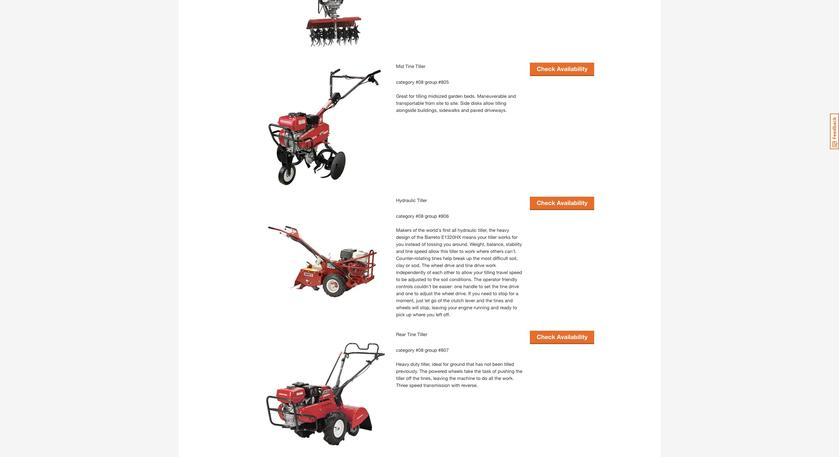 Task type: vqa. For each thing, say whether or not it's contained in the screenshot.
"Feedback Link" image on the right of the page
yes



Task type: locate. For each thing, give the bounding box(es) containing it.
speed down off
[[409, 382, 422, 388]]

0 vertical spatial work
[[465, 248, 475, 254]]

tilling
[[416, 93, 427, 99], [496, 100, 506, 106], [484, 269, 495, 275]]

1 vertical spatial be
[[433, 283, 438, 289]]

0 vertical spatial availability
[[557, 65, 588, 72]]

great
[[396, 93, 408, 99]]

2 vertical spatial the
[[420, 368, 427, 374]]

check
[[537, 65, 555, 72], [537, 199, 555, 206], [537, 333, 555, 340]]

tine down instead
[[405, 248, 413, 254]]

wheels
[[396, 304, 411, 310], [448, 368, 463, 374]]

beds.
[[464, 93, 476, 99]]

tiller, right duty at the bottom of the page
[[421, 361, 431, 367]]

speed up friendly
[[509, 269, 522, 275]]

up right break
[[467, 255, 472, 261]]

all inside "heavy duty tiller, ideal for ground that has not been tilled previously. the powered wheels take the task of pushing the tiller off the tines, leaving the machine to do all the work. three speed transmission with reverse."
[[489, 375, 493, 381]]

leaving up the left
[[432, 304, 447, 310]]

1 horizontal spatial one
[[454, 283, 462, 289]]

tiller for mid tine tiller
[[416, 63, 425, 69]]

1 vertical spatial tine
[[465, 262, 473, 268]]

adjusted
[[408, 276, 426, 282]]

#08 down hydraulic tiller
[[416, 213, 424, 219]]

midsized
[[428, 93, 447, 99]]

0 horizontal spatial one
[[405, 290, 413, 296]]

2 vertical spatial check availability link
[[530, 331, 595, 343]]

leaving inside the makers of the world's first all hydraulic tiller, the heavy design of the barreto e1320hx means your tiller works for you instead of tossing you around. weight, balance, stability and tine speed allow this tiller to work where others can't. counter-rotating tines help break up the most difficult soil, clay or sod. the wheel drive and tine drive work independently of each other to allow your tilling travel speed to be adjusted to the soil conditions. the operator friendly controls couldn't be easier: one handle to set the tine drive and one to adjust the wheel drive. if you need to stop for a moment, just let go of the clutch lever and the tines and wheels will stop, leaving your engine running and ready to pick up where you left off.
[[432, 304, 447, 310]]

for inside "heavy duty tiller, ideal for ground that has not been tilled previously. the powered wheels take the task of pushing the tiller off the tines, leaving the machine to do all the work. three speed transmission with reverse."
[[443, 361, 449, 367]]

tiller up three
[[396, 375, 405, 381]]

work
[[465, 248, 475, 254], [486, 262, 496, 268]]

difficult
[[493, 255, 508, 261]]

tilling inside the makers of the world's first all hydraulic tiller, the heavy design of the barreto e1320hx means your tiller works for you instead of tossing you around. weight, balance, stability and tine speed allow this tiller to work where others can't. counter-rotating tines help break up the most difficult soil, clay or sod. the wheel drive and tine drive work independently of each other to allow your tilling travel speed to be adjusted to the soil conditions. the operator friendly controls couldn't be easier: one handle to set the tine drive and one to adjust the wheel drive. if you need to stop for a moment, just let go of the clutch lever and the tines and wheels will stop, leaving your engine running and ready to pick up where you left off.
[[484, 269, 495, 275]]

disks
[[471, 100, 482, 106]]

1 horizontal spatial tine
[[465, 262, 473, 268]]

rear tine tiller
[[396, 331, 427, 337]]

0 horizontal spatial all
[[452, 227, 457, 233]]

2 check availability from the top
[[537, 199, 588, 206]]

and up ready
[[505, 297, 513, 303]]

1 vertical spatial tiller
[[450, 248, 458, 254]]

the
[[418, 227, 425, 233], [489, 227, 496, 233], [417, 234, 423, 240], [473, 255, 480, 261], [433, 276, 440, 282], [492, 283, 499, 289], [434, 290, 441, 296], [443, 297, 450, 303], [486, 297, 492, 303], [475, 368, 481, 374], [516, 368, 523, 374], [413, 375, 419, 381], [449, 375, 456, 381], [495, 375, 501, 381]]

group for #805
[[425, 79, 437, 85]]

you
[[396, 241, 404, 247], [444, 241, 451, 247], [472, 290, 480, 296], [427, 311, 435, 317]]

one down conditions.
[[454, 283, 462, 289]]

1 horizontal spatial wheels
[[448, 368, 463, 374]]

to left set
[[479, 283, 483, 289]]

wheels down moment, on the left of the page
[[396, 304, 411, 310]]

3 category from the top
[[396, 347, 415, 353]]

the down need at bottom right
[[486, 297, 492, 303]]

all right do
[[489, 375, 493, 381]]

2 vertical spatial check
[[537, 333, 555, 340]]

0 vertical spatial the
[[422, 262, 430, 268]]

others
[[491, 248, 504, 254]]

leaving down powered
[[433, 375, 448, 381]]

tilling up the driveways.
[[496, 100, 506, 106]]

wheel down easier:
[[442, 290, 454, 296]]

1 horizontal spatial where
[[477, 248, 489, 254]]

#805
[[439, 79, 449, 85]]

sidewalks
[[439, 107, 460, 113]]

0 vertical spatial check
[[537, 65, 555, 72]]

group left #807
[[425, 347, 437, 353]]

1 horizontal spatial be
[[433, 283, 438, 289]]

the down has
[[475, 368, 481, 374]]

1 vertical spatial your
[[474, 269, 483, 275]]

work down weight,
[[465, 248, 475, 254]]

1 vertical spatial tine
[[407, 331, 416, 337]]

2 vertical spatial group
[[425, 347, 437, 353]]

1 vertical spatial all
[[489, 375, 493, 381]]

the up tines,
[[420, 368, 427, 374]]

category #08 group #806
[[396, 213, 449, 219]]

0 vertical spatial check availability link
[[530, 63, 595, 75]]

drive
[[445, 262, 455, 268], [474, 262, 485, 268], [509, 283, 519, 289]]

up right the "pick"
[[406, 311, 412, 317]]

wheel up each
[[431, 262, 443, 268]]

1 horizontal spatial work
[[486, 262, 496, 268]]

work down most
[[486, 262, 496, 268]]

soil,
[[509, 255, 518, 261]]

transportable
[[396, 100, 424, 106]]

#08 up duty at the bottom of the page
[[416, 347, 424, 353]]

1 vertical spatial leaving
[[433, 375, 448, 381]]

the left most
[[473, 255, 480, 261]]

need
[[481, 290, 492, 296]]

1 vertical spatial up
[[406, 311, 412, 317]]

the down "rotating"
[[422, 262, 430, 268]]

1 vertical spatial availability
[[557, 199, 588, 206]]

0 horizontal spatial allow
[[429, 248, 439, 254]]

1 horizontal spatial tiller,
[[478, 227, 488, 233]]

pushing
[[498, 368, 515, 374]]

1 vertical spatial tilling
[[496, 100, 506, 106]]

1 category from the top
[[396, 79, 415, 85]]

1 vertical spatial check availability
[[537, 199, 588, 206]]

0 vertical spatial category
[[396, 79, 415, 85]]

#08 for tiller,
[[416, 347, 424, 353]]

not
[[484, 361, 491, 367]]

where
[[477, 248, 489, 254], [413, 311, 426, 317]]

1 vertical spatial allow
[[429, 248, 439, 254]]

1 #08 from the top
[[416, 79, 424, 85]]

2 vertical spatial tiller
[[396, 375, 405, 381]]

handle
[[464, 283, 478, 289]]

1 vertical spatial tines
[[494, 297, 504, 303]]

alongside
[[396, 107, 416, 113]]

from
[[425, 100, 435, 106]]

1 vertical spatial where
[[413, 311, 426, 317]]

couldn't
[[414, 283, 431, 289]]

to left stop
[[493, 290, 497, 296]]

machine
[[457, 375, 475, 381]]

one up moment, on the left of the page
[[405, 290, 413, 296]]

tines down stop
[[494, 297, 504, 303]]

to right site
[[445, 100, 449, 106]]

tine up conditions.
[[465, 262, 473, 268]]

all inside the makers of the world's first all hydraulic tiller, the heavy design of the barreto e1320hx means your tiller works for you instead of tossing you around. weight, balance, stability and tine speed allow this tiller to work where others can't. counter-rotating tines help break up the most difficult soil, clay or sod. the wheel drive and tine drive work independently of each other to allow your tilling travel speed to be adjusted to the soil conditions. the operator friendly controls couldn't be easier: one handle to set the tine drive and one to adjust the wheel drive. if you need to stop for a moment, just let go of the clutch lever and the tines and wheels will stop, leaving your engine running and ready to pick up where you left off.
[[452, 227, 457, 233]]

tilling up operator
[[484, 269, 495, 275]]

category up makers
[[396, 213, 415, 219]]

3 group from the top
[[425, 347, 437, 353]]

group left #806 on the right
[[425, 213, 437, 219]]

1 check availability link from the top
[[530, 63, 595, 75]]

tiller up 'category #08 group #806' at top
[[417, 197, 427, 203]]

and right maneuverable
[[508, 93, 516, 99]]

speed up "rotating"
[[414, 248, 427, 254]]

counter-
[[396, 255, 415, 261]]

wheels inside "heavy duty tiller, ideal for ground that has not been tilled previously. the powered wheels take the task of pushing the tiller off the tines, leaving the machine to do all the work. three speed transmission with reverse."
[[448, 368, 463, 374]]

pick
[[396, 311, 405, 317]]

2 vertical spatial category
[[396, 347, 415, 353]]

wheels down ground
[[448, 368, 463, 374]]

be left easier:
[[433, 283, 438, 289]]

0 horizontal spatial up
[[406, 311, 412, 317]]

1 vertical spatial tiller,
[[421, 361, 431, 367]]

for
[[409, 93, 415, 99], [512, 234, 518, 240], [509, 290, 515, 296], [443, 361, 449, 367]]

availability
[[557, 65, 588, 72], [557, 199, 588, 206], [557, 333, 588, 340]]

2 horizontal spatial tine
[[500, 283, 508, 289]]

1 vertical spatial group
[[425, 213, 437, 219]]

instead
[[405, 241, 420, 247]]

tine up stop
[[500, 283, 508, 289]]

makers of the world's first all hydraulic tiller, the heavy design of the barreto e1320hx means your tiller works for you instead of tossing you around. weight, balance, stability and tine speed allow this tiller to work where others can't. counter-rotating tines help break up the most difficult soil, clay or sod. the wheel drive and tine drive work independently of each other to allow your tilling travel speed to be adjusted to the soil conditions. the operator friendly controls couldn't be easier: one handle to set the tine drive and one to adjust the wheel drive. if you need to stop for a moment, just let go of the clutch lever and the tines and wheels will stop, leaving your engine running and ready to pick up where you left off.
[[396, 227, 522, 317]]

to up just
[[415, 290, 419, 296]]

0 vertical spatial be
[[402, 276, 407, 282]]

your
[[478, 234, 487, 240], [474, 269, 483, 275], [448, 304, 457, 310]]

2 vertical spatial allow
[[462, 269, 472, 275]]

hydraulic
[[396, 197, 416, 203]]

allow down maneuverable
[[483, 100, 494, 106]]

the
[[422, 262, 430, 268], [474, 276, 482, 282], [420, 368, 427, 374]]

to down "around."
[[460, 248, 464, 254]]

0 vertical spatial tines
[[432, 255, 442, 261]]

2 horizontal spatial tiller
[[488, 234, 497, 240]]

#08 down mid tine tiller
[[416, 79, 424, 85]]

2 vertical spatial tilling
[[484, 269, 495, 275]]

0 vertical spatial leaving
[[432, 304, 447, 310]]

and down 'side'
[[461, 107, 469, 113]]

up
[[467, 255, 472, 261], [406, 311, 412, 317]]

and down break
[[456, 262, 464, 268]]

tossing
[[427, 241, 442, 247]]

0 vertical spatial #08
[[416, 79, 424, 85]]

0 vertical spatial tilling
[[416, 93, 427, 99]]

0 vertical spatial check availability
[[537, 65, 588, 72]]

of down been
[[493, 368, 497, 374]]

allow up conditions.
[[462, 269, 472, 275]]

the up handle
[[474, 276, 482, 282]]

tiller up balance,
[[488, 234, 497, 240]]

this
[[441, 248, 448, 254]]

2 vertical spatial speed
[[409, 382, 422, 388]]

tine right rear
[[407, 331, 416, 337]]

side
[[460, 100, 470, 106]]

speed
[[414, 248, 427, 254], [509, 269, 522, 275], [409, 382, 422, 388]]

2 vertical spatial tine
[[500, 283, 508, 289]]

category up heavy
[[396, 347, 415, 353]]

other
[[444, 269, 455, 275]]

category #08 group #805
[[396, 79, 449, 85]]

2 vertical spatial check availability
[[537, 333, 588, 340]]

1 vertical spatial tiller
[[417, 197, 427, 203]]

0 horizontal spatial wheels
[[396, 304, 411, 310]]

soil
[[441, 276, 448, 282]]

for up transportable
[[409, 93, 415, 99]]

0 vertical spatial all
[[452, 227, 457, 233]]

sod.
[[411, 262, 421, 268]]

heavy duty tiller, ideal for ground that has not been tilled previously. the powered wheels take the task of pushing the tiller off the tines, leaving the machine to do all the work. three speed transmission with reverse.
[[396, 361, 523, 388]]

the left work. at the bottom right of the page
[[495, 375, 501, 381]]

0 vertical spatial tine
[[405, 63, 414, 69]]

1 horizontal spatial up
[[467, 255, 472, 261]]

0 vertical spatial wheel
[[431, 262, 443, 268]]

where up most
[[477, 248, 489, 254]]

your down the clutch
[[448, 304, 457, 310]]

1 vertical spatial wheels
[[448, 368, 463, 374]]

2 horizontal spatial allow
[[483, 100, 494, 106]]

to up couldn't
[[428, 276, 432, 282]]

tiller
[[416, 63, 425, 69], [417, 197, 427, 203], [417, 331, 427, 337]]

off.
[[444, 311, 450, 317]]

help
[[443, 255, 452, 261]]

tiller up break
[[450, 248, 458, 254]]

0 horizontal spatial tiller,
[[421, 361, 431, 367]]

tilling up the from
[[416, 93, 427, 99]]

your up weight,
[[478, 234, 487, 240]]

your up handle
[[474, 269, 483, 275]]

0 horizontal spatial tiller
[[396, 375, 405, 381]]

2 vertical spatial availability
[[557, 333, 588, 340]]

makers
[[396, 227, 412, 233]]

1 availability from the top
[[557, 65, 588, 72]]

category up great
[[396, 79, 415, 85]]

1 vertical spatial check
[[537, 199, 555, 206]]

2 #08 from the top
[[416, 213, 424, 219]]

1 horizontal spatial drive
[[474, 262, 485, 268]]

0 vertical spatial tiller
[[488, 234, 497, 240]]

1 vertical spatial one
[[405, 290, 413, 296]]

group for #806
[[425, 213, 437, 219]]

allow down tossing
[[429, 248, 439, 254]]

1 group from the top
[[425, 79, 437, 85]]

0 vertical spatial allow
[[483, 100, 494, 106]]

tiller up category #08 group #805
[[416, 63, 425, 69]]

0 vertical spatial tiller
[[416, 63, 425, 69]]

1 horizontal spatial tiller
[[450, 248, 458, 254]]

duty
[[411, 361, 420, 367]]

2 group from the top
[[425, 213, 437, 219]]

rear tine tiller image
[[262, 331, 390, 457]]

group left #805
[[425, 79, 437, 85]]

drive down most
[[474, 262, 485, 268]]

and up "running"
[[477, 297, 485, 303]]

1 horizontal spatial all
[[489, 375, 493, 381]]

0 vertical spatial where
[[477, 248, 489, 254]]

tine
[[405, 63, 414, 69], [407, 331, 416, 337]]

to left do
[[476, 375, 481, 381]]

tine right mid
[[405, 63, 414, 69]]

of left tossing
[[422, 241, 426, 247]]

powered
[[429, 368, 447, 374]]

mid
[[396, 63, 404, 69]]

off
[[406, 375, 412, 381]]

2 category from the top
[[396, 213, 415, 219]]

0 vertical spatial one
[[454, 283, 462, 289]]

tines down this
[[432, 255, 442, 261]]

drive up a
[[509, 283, 519, 289]]

all
[[452, 227, 457, 233], [489, 375, 493, 381]]

2 vertical spatial tiller
[[417, 331, 427, 337]]

be up controls
[[402, 276, 407, 282]]

leaving
[[432, 304, 447, 310], [433, 375, 448, 381]]

1 vertical spatial category
[[396, 213, 415, 219]]

paved
[[470, 107, 483, 113]]

1 horizontal spatial tines
[[494, 297, 504, 303]]

all right "first" on the right of the page
[[452, 227, 457, 233]]

2 vertical spatial #08
[[416, 347, 424, 353]]

2 vertical spatial your
[[448, 304, 457, 310]]

tiller, up weight,
[[478, 227, 488, 233]]

category
[[396, 79, 415, 85], [396, 213, 415, 219], [396, 347, 415, 353]]

0 vertical spatial group
[[425, 79, 437, 85]]

#08
[[416, 79, 424, 85], [416, 213, 424, 219], [416, 347, 424, 353]]

do
[[482, 375, 487, 381]]

first
[[443, 227, 451, 233]]

drive up other
[[445, 262, 455, 268]]

the up instead
[[417, 234, 423, 240]]

the right off
[[413, 375, 419, 381]]

the up 'go'
[[434, 290, 441, 296]]

hydraulic tiller link
[[396, 197, 427, 203]]

0 vertical spatial tiller,
[[478, 227, 488, 233]]

1 vertical spatial check availability link
[[530, 197, 595, 209]]

0 horizontal spatial tine
[[405, 248, 413, 254]]

1 vertical spatial #08
[[416, 213, 424, 219]]

3 #08 from the top
[[416, 347, 424, 353]]

the left the clutch
[[443, 297, 450, 303]]

2 check availability link from the top
[[530, 197, 595, 209]]

easier:
[[439, 283, 453, 289]]

for left a
[[509, 290, 515, 296]]

0 vertical spatial wheels
[[396, 304, 411, 310]]

and up counter-
[[396, 248, 404, 254]]

engine
[[459, 304, 473, 310]]



Task type: describe. For each thing, give the bounding box(es) containing it.
adjust
[[420, 290, 433, 296]]

been
[[493, 361, 503, 367]]

the inside "heavy duty tiller, ideal for ground that has not been tilled previously. the powered wheels take the task of pushing the tiller off the tines, leaving the machine to do all the work. three speed transmission with reverse."
[[420, 368, 427, 374]]

if
[[468, 290, 471, 296]]

go
[[431, 297, 437, 303]]

that
[[466, 361, 474, 367]]

you right if
[[472, 290, 480, 296]]

of up instead
[[411, 234, 416, 240]]

#807
[[439, 347, 449, 353]]

conditions.
[[449, 276, 473, 282]]

0 vertical spatial speed
[[414, 248, 427, 254]]

mid tine tiller link
[[396, 63, 425, 69]]

ideal
[[432, 361, 442, 367]]

allow inside great for tilling midsized garden beds. maneuverable and transportable from site to site. side disks allow tilling alongside buildings, sidewalks and paved driveways.
[[483, 100, 494, 106]]

left
[[436, 311, 442, 317]]

you up this
[[444, 241, 451, 247]]

will
[[412, 304, 419, 310]]

wheels inside the makers of the world's first all hydraulic tiller, the heavy design of the barreto e1320hx means your tiller works for you instead of tossing you around. weight, balance, stability and tine speed allow this tiller to work where others can't. counter-rotating tines help break up the most difficult soil, clay or sod. the wheel drive and tine drive work independently of each other to allow your tilling travel speed to be adjusted to the soil conditions. the operator friendly controls couldn't be easier: one handle to set the tine drive and one to adjust the wheel drive. if you need to stop for a moment, just let go of the clutch lever and the tines and wheels will stop, leaving your engine running and ready to pick up where you left off.
[[396, 304, 411, 310]]

friendly
[[502, 276, 517, 282]]

0 vertical spatial your
[[478, 234, 487, 240]]

stability
[[506, 241, 522, 247]]

1 horizontal spatial allow
[[462, 269, 472, 275]]

tiller, inside "heavy duty tiller, ideal for ground that has not been tilled previously. the powered wheels take the task of pushing the tiller off the tines, leaving the machine to do all the work. three speed transmission with reverse."
[[421, 361, 431, 367]]

0 vertical spatial up
[[467, 255, 472, 261]]

a
[[516, 290, 519, 296]]

barreto
[[425, 234, 440, 240]]

0 horizontal spatial work
[[465, 248, 475, 254]]

tiller for rear tine tiller
[[417, 331, 427, 337]]

1 check from the top
[[537, 65, 555, 72]]

design
[[396, 234, 410, 240]]

3 check from the top
[[537, 333, 555, 340]]

2 check from the top
[[537, 199, 555, 206]]

task
[[482, 368, 491, 374]]

rotating
[[415, 255, 431, 261]]

great for tilling midsized garden beds. maneuverable and transportable from site to site. side disks allow tilling alongside buildings, sidewalks and paved driveways.
[[396, 93, 516, 113]]

the right set
[[492, 283, 499, 289]]

3 check availability from the top
[[537, 333, 588, 340]]

hydraulic tiller
[[396, 197, 427, 203]]

you down the design
[[396, 241, 404, 247]]

to right ready
[[513, 304, 517, 310]]

controls
[[396, 283, 413, 289]]

hydraulic tiller image
[[262, 197, 390, 324]]

of right 'go'
[[438, 297, 442, 303]]

world's
[[426, 227, 442, 233]]

the down each
[[433, 276, 440, 282]]

0 horizontal spatial tines
[[432, 255, 442, 261]]

site
[[436, 100, 444, 106]]

three
[[396, 382, 408, 388]]

0 horizontal spatial be
[[402, 276, 407, 282]]

the up 'with'
[[449, 375, 456, 381]]

mid tine tiller
[[396, 63, 425, 69]]

the left world's
[[418, 227, 425, 233]]

for inside great for tilling midsized garden beds. maneuverable and transportable from site to site. side disks allow tilling alongside buildings, sidewalks and paved driveways.
[[409, 93, 415, 99]]

let
[[425, 297, 430, 303]]

speed inside "heavy duty tiller, ideal for ground that has not been tilled previously. the powered wheels take the task of pushing the tiller off the tines, leaving the machine to do all the work. three speed transmission with reverse."
[[409, 382, 422, 388]]

#08 for the
[[416, 213, 424, 219]]

take
[[464, 368, 473, 374]]

and left ready
[[491, 304, 499, 310]]

ready
[[500, 304, 512, 310]]

of inside "heavy duty tiller, ideal for ground that has not been tilled previously. the powered wheels take the task of pushing the tiller off the tines, leaving the machine to do all the work. three speed transmission with reverse."
[[493, 368, 497, 374]]

garden
[[448, 93, 463, 99]]

tine for mid
[[405, 63, 414, 69]]

tilled
[[504, 361, 514, 367]]

has
[[476, 361, 483, 367]]

heavy
[[497, 227, 509, 233]]

previously.
[[396, 368, 418, 374]]

the left heavy
[[489, 227, 496, 233]]

rear
[[396, 331, 406, 337]]

1 check availability from the top
[[537, 65, 588, 72]]

and down controls
[[396, 290, 404, 296]]

travel
[[497, 269, 508, 275]]

driveways.
[[485, 107, 507, 113]]

e1320hx
[[442, 234, 461, 240]]

or
[[406, 262, 410, 268]]

reverse.
[[461, 382, 478, 388]]

you left the left
[[427, 311, 435, 317]]

just
[[416, 297, 424, 303]]

independently
[[396, 269, 426, 275]]

3 check availability link from the top
[[530, 331, 595, 343]]

to up conditions.
[[456, 269, 460, 275]]

moment,
[[396, 297, 415, 303]]

work.
[[503, 375, 514, 381]]

#08 for tilling
[[416, 79, 424, 85]]

to inside great for tilling midsized garden beds. maneuverable and transportable from site to site. side disks allow tilling alongside buildings, sidewalks and paved driveways.
[[445, 100, 449, 106]]

tiller inside "heavy duty tiller, ideal for ground that has not been tilled previously. the powered wheels take the task of pushing the tiller off the tines, leaving the machine to do all the work. three speed transmission with reverse."
[[396, 375, 405, 381]]

of right makers
[[413, 227, 417, 233]]

most
[[481, 255, 492, 261]]

works
[[498, 234, 511, 240]]

1 vertical spatial wheel
[[442, 290, 454, 296]]

2 horizontal spatial drive
[[509, 283, 519, 289]]

to inside "heavy duty tiller, ideal for ground that has not been tilled previously. the powered wheels take the task of pushing the tiller off the tines, leaving the machine to do all the work. three speed transmission with reverse."
[[476, 375, 481, 381]]

stop,
[[420, 304, 431, 310]]

can't.
[[505, 248, 517, 254]]

2 availability from the top
[[557, 199, 588, 206]]

transmission
[[424, 382, 450, 388]]

leaving inside "heavy duty tiller, ideal for ground that has not been tilled previously. the powered wheels take the task of pushing the tiller off the tines, leaving the machine to do all the work. three speed transmission with reverse."
[[433, 375, 448, 381]]

1 vertical spatial speed
[[509, 269, 522, 275]]

3 availability from the top
[[557, 333, 588, 340]]

lever
[[465, 297, 475, 303]]

the right pushing
[[516, 368, 523, 374]]

tine for rear
[[407, 331, 416, 337]]

1 vertical spatial work
[[486, 262, 496, 268]]

site.
[[450, 100, 459, 106]]

category for category #08 group #807
[[396, 347, 415, 353]]

set
[[484, 283, 491, 289]]

tines,
[[421, 375, 432, 381]]

mantis xp tiller image
[[262, 0, 390, 56]]

0 horizontal spatial where
[[413, 311, 426, 317]]

rear tine tiller link
[[396, 331, 427, 337]]

0 vertical spatial tine
[[405, 248, 413, 254]]

1 vertical spatial the
[[474, 276, 482, 282]]

#806
[[439, 213, 449, 219]]

buildings,
[[418, 107, 438, 113]]

around.
[[453, 241, 469, 247]]

break
[[453, 255, 465, 261]]

of left each
[[427, 269, 431, 275]]

group for #807
[[425, 347, 437, 353]]

tiller, inside the makers of the world's first all hydraulic tiller, the heavy design of the barreto e1320hx means your tiller works for you instead of tossing you around. weight, balance, stability and tine speed allow this tiller to work where others can't. counter-rotating tines help break up the most difficult soil, clay or sod. the wheel drive and tine drive work independently of each other to allow your tilling travel speed to be adjusted to the soil conditions. the operator friendly controls couldn't be easier: one handle to set the tine drive and one to adjust the wheel drive. if you need to stop for a moment, just let go of the clutch lever and the tines and wheels will stop, leaving your engine running and ready to pick up where you left off.
[[478, 227, 488, 233]]

clay
[[396, 262, 405, 268]]

mid tine tiller image
[[262, 63, 390, 190]]

hydraulic
[[458, 227, 477, 233]]

ground
[[450, 361, 465, 367]]

category for category #08 group #806
[[396, 213, 415, 219]]

weight,
[[470, 241, 486, 247]]

feedback link image
[[830, 113, 839, 149]]

operator
[[483, 276, 501, 282]]

means
[[462, 234, 476, 240]]

category for category #08 group #805
[[396, 79, 415, 85]]

heavy
[[396, 361, 409, 367]]

0 horizontal spatial drive
[[445, 262, 455, 268]]

to up controls
[[396, 276, 400, 282]]

with
[[451, 382, 460, 388]]

for up stability
[[512, 234, 518, 240]]



